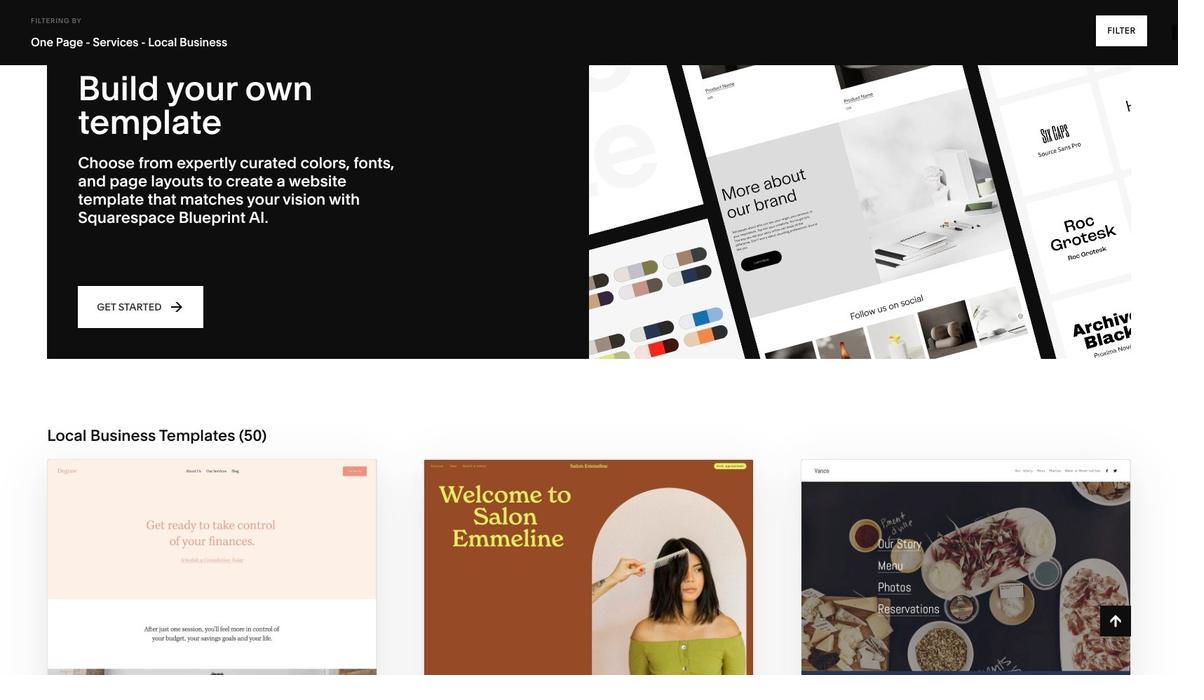 Task type: vqa. For each thing, say whether or not it's contained in the screenshot.
provides
no



Task type: locate. For each thing, give the bounding box(es) containing it.
vance image
[[802, 460, 1131, 676]]

preview of building your own template image
[[589, 41, 1132, 359]]



Task type: describe. For each thing, give the bounding box(es) containing it.
degraw image
[[48, 460, 377, 676]]

back to top image
[[1108, 614, 1124, 629]]

emmeline image
[[425, 460, 754, 676]]



